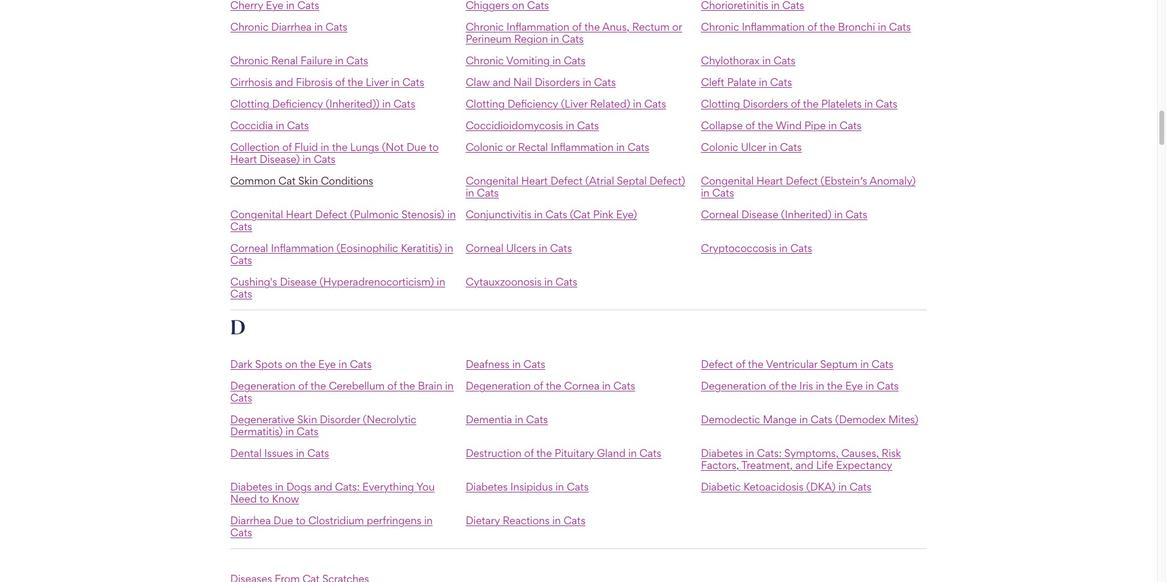 Task type: describe. For each thing, give the bounding box(es) containing it.
chylothorax in cats link
[[701, 54, 796, 67]]

colonic or rectal inflammation in cats
[[466, 141, 650, 153]]

in right 'iris'
[[816, 380, 825, 392]]

cats inside the corneal inflammation (eosinophilic keratitis) in cats
[[230, 254, 252, 267]]

deficiency for (inherited))
[[272, 97, 323, 110]]

collection
[[230, 141, 280, 153]]

(necrolytic
[[363, 413, 417, 426]]

dementia in cats link
[[466, 413, 548, 426]]

platelets
[[822, 97, 862, 110]]

in up septal
[[617, 141, 625, 153]]

the left bronchi
[[820, 20, 836, 33]]

cats inside degenerative skin disorder (necrolytic dermatitis) in cats
[[297, 426, 319, 438]]

rectal
[[518, 141, 548, 153]]

defect for (pulmonic
[[315, 208, 347, 221]]

coccidioidomycosis
[[466, 119, 563, 132]]

degenerative skin disorder (necrolytic dermatitis) in cats link
[[230, 413, 417, 438]]

cryptococcosis in cats link
[[701, 242, 813, 255]]

cats down '(ebstein's' at the right top of page
[[846, 208, 868, 221]]

dietary
[[466, 515, 500, 527]]

in up failure
[[314, 20, 323, 33]]

in inside degenerative skin disorder (necrolytic dermatitis) in cats
[[286, 426, 294, 438]]

cats right the reactions
[[564, 515, 586, 527]]

in right related)
[[633, 97, 642, 110]]

in right issues
[[296, 447, 305, 460]]

dental issues in cats link
[[230, 447, 329, 460]]

the up (inherited))
[[348, 76, 363, 88]]

congenital heart defect (ebstein's anomaly) in cats
[[701, 174, 916, 199]]

(eosinophilic
[[337, 242, 398, 255]]

in right cytauxzoonosis
[[545, 276, 553, 288]]

region
[[514, 32, 548, 45]]

(pulmonic
[[350, 208, 399, 221]]

0 horizontal spatial or
[[506, 141, 516, 153]]

dark
[[230, 358, 253, 371]]

causes,
[[842, 447, 879, 460]]

demodectic
[[701, 413, 761, 426]]

(cat
[[570, 208, 591, 221]]

cats right the 'liver'
[[403, 76, 424, 88]]

disease for corneal
[[742, 208, 779, 221]]

clotting disorders of the platelets in cats link
[[701, 97, 898, 110]]

in right the reactions
[[553, 515, 561, 527]]

the up pipe
[[803, 97, 819, 110]]

to inside diarrhea due to clostridium perfringens in cats
[[296, 515, 306, 527]]

in right the fluid
[[321, 141, 329, 153]]

in down (liver
[[566, 119, 575, 132]]

cats up (not
[[394, 97, 416, 110]]

deafness in cats
[[466, 358, 546, 371]]

cats down chronic inflammation of the bronchi in cats link
[[774, 54, 796, 67]]

chronic vomiting in cats link
[[466, 54, 586, 67]]

diarrhea due to clostridium perfringens in cats
[[230, 515, 433, 539]]

collapse of the wind pipe in cats
[[701, 119, 862, 132]]

dark spots on the eye in cats
[[230, 358, 372, 371]]

cytauxzoonosis
[[466, 276, 542, 288]]

1 horizontal spatial eye
[[846, 380, 863, 392]]

in up common cat skin conditions
[[303, 153, 311, 165]]

cats inside cushing's disease (hyperadrenocorticism) in cats
[[230, 288, 252, 300]]

(ebstein's
[[821, 174, 868, 187]]

coccidia in cats link
[[230, 119, 309, 132]]

corneal inflammation (eosinophilic keratitis) in cats link
[[230, 242, 454, 267]]

cats up mites)
[[877, 380, 899, 392]]

the down septum
[[828, 380, 843, 392]]

cirrhosis and fibrosis of the liver in cats link
[[230, 76, 424, 88]]

diabetes for treatment,
[[701, 447, 743, 460]]

perineum
[[466, 32, 512, 45]]

in up claw and nail disorders in cats link
[[553, 54, 561, 67]]

and down renal
[[275, 76, 293, 88]]

(liver
[[561, 97, 588, 110]]

degeneration for degeneration of the cornea in cats
[[466, 380, 531, 392]]

cats up clotting disorders of the platelets in cats
[[771, 76, 792, 88]]

the left "brain"
[[400, 380, 415, 392]]

to for due
[[429, 141, 439, 153]]

cats down platelets
[[840, 119, 862, 132]]

in right (dka)
[[839, 481, 847, 494]]

in inside 'chronic inflammation of the anus, rectum or perineum region in cats'
[[551, 32, 560, 45]]

heart inside collection of fluid in the lungs (not due to heart disease) in cats
[[230, 153, 257, 165]]

in right pipe
[[829, 119, 837, 132]]

cats down degeneration of the cornea in cats link
[[526, 413, 548, 426]]

coccidia
[[230, 119, 273, 132]]

congenital heart defect (atrial septal defect) in cats
[[466, 174, 686, 199]]

congenital for congenital heart defect (atrial septal defect) in cats
[[466, 174, 519, 187]]

the down dark spots on the eye in cats link
[[311, 380, 326, 392]]

dementia in cats
[[466, 413, 548, 426]]

0 vertical spatial skin
[[298, 174, 318, 187]]

clotting disorders of the platelets in cats
[[701, 97, 898, 110]]

in right the 'liver'
[[391, 76, 400, 88]]

of left ventricular
[[736, 358, 746, 371]]

cats: inside diabetes in cats: symptoms, causes, risk factors, treatment, and life expectancy
[[757, 447, 782, 460]]

in inside congenital heart defect (ebstein's anomaly) in cats
[[701, 187, 710, 199]]

in inside diabetes in cats: symptoms, causes, risk factors, treatment, and life expectancy
[[746, 447, 755, 460]]

dementia
[[466, 413, 512, 426]]

cats down expectancy
[[850, 481, 872, 494]]

in right deafness
[[513, 358, 521, 371]]

cats inside congenital heart defect (pulmonic stenosis) in cats
[[230, 220, 252, 233]]

degeneration of the cornea in cats
[[466, 380, 636, 392]]

clostridium
[[309, 515, 364, 527]]

chronic inflammation of the anus, rectum or perineum region in cats
[[466, 20, 683, 45]]

spots
[[255, 358, 283, 371]]

cats right related)
[[645, 97, 667, 110]]

in up (demodex
[[866, 380, 875, 392]]

corneal for corneal disease (inherited) in cats
[[701, 208, 739, 221]]

colonic ulcer in cats link
[[701, 141, 802, 153]]

congenital heart defect (pulmonic stenosis) in cats link
[[230, 208, 456, 233]]

of left bronchi
[[808, 20, 817, 33]]

cats inside 'congenital heart defect (atrial septal defect) in cats'
[[477, 187, 499, 199]]

cats right cornea
[[614, 380, 636, 392]]

to for need
[[260, 493, 269, 506]]

risk
[[882, 447, 902, 460]]

treatment,
[[742, 459, 793, 472]]

in up cerebellum on the left of page
[[339, 358, 347, 371]]

cats up cerebellum on the left of page
[[350, 358, 372, 371]]

anus,
[[603, 20, 630, 33]]

and left nail
[[493, 76, 511, 88]]

in inside cushing's disease (hyperadrenocorticism) in cats
[[437, 276, 446, 288]]

in up cleft palate in cats
[[763, 54, 771, 67]]

in down corneal disease (inherited) in cats
[[780, 242, 788, 255]]

diabetes in dogs and cats: everything you need to know
[[230, 481, 435, 506]]

cats down pituitary
[[567, 481, 589, 494]]

claw and nail disorders in cats
[[466, 76, 616, 88]]

the left wind
[[758, 119, 774, 132]]

defect for (ebstein's
[[786, 174, 818, 187]]

mange
[[763, 413, 797, 426]]

cats right bronchi
[[890, 20, 911, 33]]

demodectic mange in cats (demodex mites) link
[[701, 413, 919, 426]]

1 horizontal spatial diabetes
[[466, 481, 508, 494]]

lungs
[[350, 141, 379, 153]]

cleft palate in cats
[[701, 76, 792, 88]]

coccidioidomycosis in cats
[[466, 119, 599, 132]]

the left ventricular
[[748, 358, 764, 371]]

the right "on"
[[300, 358, 316, 371]]

degeneration of the cornea in cats link
[[466, 380, 636, 392]]

in right platelets
[[865, 97, 873, 110]]

chronic for chronic diarrhea in cats
[[230, 20, 269, 33]]

0 vertical spatial diarrhea
[[271, 20, 312, 33]]

of up the (necrolytic
[[388, 380, 397, 392]]

demodectic mange in cats (demodex mites)
[[701, 413, 919, 426]]

of up diabetes insipidus in cats link
[[525, 447, 534, 460]]

chronic for chronic inflammation of the anus, rectum or perineum region in cats
[[466, 20, 504, 33]]

degeneration of the cerebellum of the brain in cats
[[230, 380, 454, 404]]

coccidia in cats
[[230, 119, 309, 132]]

congenital for congenital heart defect (pulmonic stenosis) in cats
[[230, 208, 283, 221]]

of up colonic ulcer in cats link
[[746, 119, 755, 132]]

cats up septal
[[628, 141, 650, 153]]

cats: inside diabetes in dogs and cats: everything you need to know
[[335, 481, 360, 494]]

in right dementia
[[515, 413, 524, 426]]

cats down (liver
[[577, 119, 599, 132]]

in right septum
[[861, 358, 869, 371]]

collection of fluid in the lungs (not due to heart disease) in cats link
[[230, 141, 439, 165]]

or inside 'chronic inflammation of the anus, rectum or perineum region in cats'
[[673, 20, 683, 33]]

corneal disease (inherited) in cats
[[701, 208, 868, 221]]

diarrhea due to clostridium perfringens in cats link
[[230, 515, 433, 539]]

ventricular
[[766, 358, 818, 371]]

cirrhosis and fibrosis of the liver in cats
[[230, 76, 424, 88]]

nail
[[514, 76, 532, 88]]

in inside diarrhea due to clostridium perfringens in cats
[[424, 515, 433, 527]]

cats right septum
[[872, 358, 894, 371]]

in right the palate at top right
[[759, 76, 768, 88]]

cryptococcosis in cats
[[701, 242, 813, 255]]

dark spots on the eye in cats link
[[230, 358, 372, 371]]

in inside the corneal inflammation (eosinophilic keratitis) in cats
[[445, 242, 454, 255]]

diabetic
[[701, 481, 741, 494]]

clotting for clotting disorders of the platelets in cats
[[701, 97, 740, 110]]

in up ulcers
[[535, 208, 543, 221]]

cats down 'chronic inflammation of the anus, rectum or perineum region in cats'
[[564, 54, 586, 67]]

clotting deficiency (inherited)) in cats link
[[230, 97, 416, 110]]

in right ulcer
[[769, 141, 778, 153]]

the left cornea
[[546, 380, 562, 392]]

cerebellum
[[329, 380, 385, 392]]

defect up the demodectic
[[701, 358, 734, 371]]

(dka)
[[807, 481, 836, 494]]

degeneration for degeneration of the iris in the eye in cats
[[701, 380, 767, 392]]

heart for congenital heart defect (ebstein's anomaly) in cats
[[757, 174, 784, 187]]

the left 'iris'
[[782, 380, 797, 392]]

in right bronchi
[[878, 20, 887, 33]]

disease for cushing's
[[280, 276, 317, 288]]

cats up the degeneration of the cornea in cats
[[524, 358, 546, 371]]

collection of fluid in the lungs (not due to heart disease) in cats
[[230, 141, 439, 165]]

of up wind
[[791, 97, 801, 110]]

cats up related)
[[594, 76, 616, 88]]

symptoms,
[[785, 447, 839, 460]]

cats right platelets
[[876, 97, 898, 110]]

skin inside degenerative skin disorder (necrolytic dermatitis) in cats
[[297, 413, 317, 426]]

diabetes in dogs and cats: everything you need to know link
[[230, 481, 435, 506]]

ulcers
[[506, 242, 536, 255]]

in inside 'congenital heart defect (atrial septal defect) in cats'
[[466, 187, 474, 199]]

chronic for chronic renal failure in cats
[[230, 54, 269, 67]]

degeneration for degeneration of the cerebellum of the brain in cats
[[230, 380, 296, 392]]

chronic renal failure in cats link
[[230, 54, 368, 67]]

wind
[[776, 119, 802, 132]]

cats inside degeneration of the cerebellum of the brain in cats
[[230, 392, 252, 404]]

claw
[[466, 76, 490, 88]]

cats down degenerative skin disorder (necrolytic dermatitis) in cats link
[[307, 447, 329, 460]]



Task type: locate. For each thing, give the bounding box(es) containing it.
cats up symptoms,
[[811, 413, 833, 426]]

clotting down cirrhosis
[[230, 97, 270, 110]]

fibrosis
[[296, 76, 333, 88]]

2 horizontal spatial congenital
[[701, 174, 754, 187]]

life
[[817, 459, 834, 472]]

to inside collection of fluid in the lungs (not due to heart disease) in cats
[[429, 141, 439, 153]]

of up (inherited))
[[335, 76, 345, 88]]

dietary reactions in cats link
[[466, 515, 586, 527]]

due inside diarrhea due to clostridium perfringens in cats
[[274, 515, 293, 527]]

inflammation inside 'chronic inflammation of the anus, rectum or perineum region in cats'
[[507, 20, 570, 33]]

cat
[[279, 174, 296, 187]]

cleft palate in cats link
[[701, 76, 792, 88]]

cats down wind
[[780, 141, 802, 153]]

dental
[[230, 447, 262, 460]]

deficiency down fibrosis
[[272, 97, 323, 110]]

corneal inside the corneal inflammation (eosinophilic keratitis) in cats
[[230, 242, 268, 255]]

in right failure
[[335, 54, 344, 67]]

1 horizontal spatial deficiency
[[508, 97, 559, 110]]

to right (not
[[429, 141, 439, 153]]

keratitis)
[[401, 242, 442, 255]]

cytauxzoonosis in cats
[[466, 276, 578, 288]]

congenital up conjunctivitis in the left top of the page
[[466, 174, 519, 187]]

diabetes inside diabetes in cats: symptoms, causes, risk factors, treatment, and life expectancy
[[701, 447, 743, 460]]

0 vertical spatial disorders
[[535, 76, 580, 88]]

inflammation inside the corneal inflammation (eosinophilic keratitis) in cats
[[271, 242, 334, 255]]

1 horizontal spatial cats:
[[757, 447, 782, 460]]

septal
[[617, 174, 647, 187]]

pipe
[[805, 119, 826, 132]]

1 vertical spatial to
[[260, 493, 269, 506]]

0 vertical spatial cats:
[[757, 447, 782, 460]]

expectancy
[[837, 459, 893, 472]]

the left lungs
[[332, 141, 348, 153]]

colonic
[[466, 141, 503, 153], [701, 141, 739, 153]]

cats up failure
[[326, 20, 348, 33]]

cushing's disease (hyperadrenocorticism) in cats link
[[230, 276, 446, 300]]

degenerative skin disorder (necrolytic dermatitis) in cats
[[230, 413, 417, 438]]

in up (liver
[[583, 76, 592, 88]]

1 horizontal spatial due
[[407, 141, 426, 153]]

degeneration of the cerebellum of the brain in cats link
[[230, 380, 454, 404]]

everything
[[363, 481, 414, 494]]

deficiency for (liver
[[508, 97, 559, 110]]

1 horizontal spatial disease
[[742, 208, 779, 221]]

heart up corneal disease (inherited) in cats link
[[757, 174, 784, 187]]

of down dark spots on the eye in cats
[[298, 380, 308, 392]]

ulcer
[[741, 141, 766, 153]]

chronic for chronic inflammation of the bronchi in cats
[[701, 20, 740, 33]]

2 deficiency from the left
[[508, 97, 559, 110]]

in right keratitis)
[[445, 242, 454, 255]]

cats down conjunctivitis in cats (cat pink eye)
[[550, 242, 572, 255]]

chylothorax in cats
[[701, 54, 796, 67]]

1 vertical spatial skin
[[297, 413, 317, 426]]

disorders
[[535, 76, 580, 88], [743, 97, 789, 110]]

1 vertical spatial eye
[[846, 380, 863, 392]]

coccidioidomycosis in cats link
[[466, 119, 599, 132]]

colonic for colonic or rectal inflammation in cats
[[466, 141, 503, 153]]

disease inside cushing's disease (hyperadrenocorticism) in cats
[[280, 276, 317, 288]]

0 horizontal spatial cats:
[[335, 481, 360, 494]]

the inside 'chronic inflammation of the anus, rectum or perineum region in cats'
[[585, 20, 600, 33]]

1 colonic from the left
[[466, 141, 503, 153]]

cats up conditions
[[314, 153, 336, 165]]

0 horizontal spatial clotting
[[230, 97, 270, 110]]

0 horizontal spatial degeneration
[[230, 380, 296, 392]]

vomiting
[[507, 54, 550, 67]]

claw and nail disorders in cats link
[[466, 76, 616, 88]]

clotting for clotting deficiency (inherited)) in cats
[[230, 97, 270, 110]]

1 vertical spatial or
[[506, 141, 516, 153]]

diabetes inside diabetes in dogs and cats: everything you need to know
[[230, 481, 273, 494]]

in down the 'liver'
[[382, 97, 391, 110]]

destruction of the pituitary gland in cats link
[[466, 447, 662, 460]]

corneal for corneal ulcers in cats
[[466, 242, 504, 255]]

in down keratitis)
[[437, 276, 446, 288]]

inflammation down congenital heart defect (pulmonic stenosis) in cats link
[[271, 242, 334, 255]]

disorders up collapse of the wind pipe in cats
[[743, 97, 789, 110]]

chronic diarrhea in cats
[[230, 20, 348, 33]]

inflammation for bronchi
[[742, 20, 805, 33]]

1 clotting from the left
[[230, 97, 270, 110]]

rectum
[[633, 20, 670, 33]]

to
[[429, 141, 439, 153], [260, 493, 269, 506], [296, 515, 306, 527]]

defect down conditions
[[315, 208, 347, 221]]

defect up the (inherited)
[[786, 174, 818, 187]]

1 vertical spatial due
[[274, 515, 293, 527]]

colonic ulcer in cats
[[701, 141, 802, 153]]

mites)
[[889, 413, 919, 426]]

1 vertical spatial disease
[[280, 276, 317, 288]]

colonic down collapse
[[701, 141, 739, 153]]

1 horizontal spatial disorders
[[743, 97, 789, 110]]

in right gland at the bottom right of page
[[629, 447, 637, 460]]

diabetic ketoacidosis (dka) in cats link
[[701, 481, 872, 494]]

1 vertical spatial diarrhea
[[230, 515, 271, 527]]

2 vertical spatial to
[[296, 515, 306, 527]]

know
[[272, 493, 299, 506]]

1 horizontal spatial corneal
[[466, 242, 504, 255]]

0 horizontal spatial diabetes
[[230, 481, 273, 494]]

in right coccidia
[[276, 119, 284, 132]]

1 horizontal spatial colonic
[[701, 141, 739, 153]]

diabetes for need
[[230, 481, 273, 494]]

cats
[[326, 20, 348, 33], [890, 20, 911, 33], [562, 32, 584, 45], [346, 54, 368, 67], [564, 54, 586, 67], [774, 54, 796, 67], [403, 76, 424, 88], [594, 76, 616, 88], [771, 76, 792, 88], [394, 97, 416, 110], [645, 97, 667, 110], [876, 97, 898, 110], [287, 119, 309, 132], [577, 119, 599, 132], [840, 119, 862, 132], [628, 141, 650, 153], [780, 141, 802, 153], [314, 153, 336, 165], [477, 187, 499, 199], [713, 187, 734, 199], [546, 208, 568, 221], [846, 208, 868, 221], [230, 220, 252, 233], [550, 242, 572, 255], [791, 242, 813, 255], [230, 254, 252, 267], [556, 276, 578, 288], [230, 288, 252, 300], [350, 358, 372, 371], [524, 358, 546, 371], [872, 358, 894, 371], [614, 380, 636, 392], [877, 380, 899, 392], [230, 392, 252, 404], [526, 413, 548, 426], [811, 413, 833, 426], [297, 426, 319, 438], [307, 447, 329, 460], [640, 447, 662, 460], [567, 481, 589, 494], [850, 481, 872, 494], [564, 515, 586, 527], [230, 527, 252, 539]]

in right insipidus
[[556, 481, 564, 494]]

0 vertical spatial to
[[429, 141, 439, 153]]

the
[[585, 20, 600, 33], [820, 20, 836, 33], [348, 76, 363, 88], [803, 97, 819, 110], [758, 119, 774, 132], [332, 141, 348, 153], [300, 358, 316, 371], [748, 358, 764, 371], [311, 380, 326, 392], [400, 380, 415, 392], [546, 380, 562, 392], [782, 380, 797, 392], [828, 380, 843, 392], [537, 447, 552, 460]]

related)
[[590, 97, 631, 110]]

2 horizontal spatial corneal
[[701, 208, 739, 221]]

on
[[285, 358, 298, 371]]

defect for (atrial
[[551, 174, 583, 187]]

chronic inside 'chronic inflammation of the anus, rectum or perineum region in cats'
[[466, 20, 504, 33]]

colonic or rectal inflammation in cats link
[[466, 141, 650, 153]]

0 vertical spatial or
[[673, 20, 683, 33]]

anomaly)
[[870, 174, 916, 187]]

in inside congenital heart defect (pulmonic stenosis) in cats
[[448, 208, 456, 221]]

skin
[[298, 174, 318, 187], [297, 413, 317, 426]]

2 clotting from the left
[[466, 97, 505, 110]]

defect inside congenital heart defect (ebstein's anomaly) in cats
[[786, 174, 818, 187]]

heart for congenital heart defect (pulmonic stenosis) in cats
[[286, 208, 313, 221]]

fluid
[[295, 141, 318, 153]]

inflammation up chylothorax in cats
[[742, 20, 805, 33]]

cats inside collection of fluid in the lungs (not due to heart disease) in cats
[[314, 153, 336, 165]]

2 horizontal spatial degeneration
[[701, 380, 767, 392]]

0 horizontal spatial eye
[[319, 358, 336, 371]]

chronic for chronic vomiting in cats
[[466, 54, 504, 67]]

2 colonic from the left
[[701, 141, 739, 153]]

diarrhea inside diarrhea due to clostridium perfringens in cats
[[230, 515, 271, 527]]

disease right cushing's
[[280, 276, 317, 288]]

clotting for clotting deficiency (liver related) in cats
[[466, 97, 505, 110]]

septum
[[821, 358, 858, 371]]

the left anus, at the right
[[585, 20, 600, 33]]

in right stenosis)
[[448, 208, 456, 221]]

conjunctivitis
[[466, 208, 532, 221]]

2 horizontal spatial diabetes
[[701, 447, 743, 460]]

destruction
[[466, 447, 522, 460]]

cats inside diarrhea due to clostridium perfringens in cats
[[230, 527, 252, 539]]

1 vertical spatial disorders
[[743, 97, 789, 110]]

cats down corneal ulcers in cats link
[[556, 276, 578, 288]]

in right ulcers
[[539, 242, 548, 255]]

3 degeneration from the left
[[701, 380, 767, 392]]

cushing's disease (hyperadrenocorticism) in cats
[[230, 276, 446, 300]]

pink
[[593, 208, 614, 221]]

of inside collection of fluid in the lungs (not due to heart disease) in cats
[[282, 141, 292, 153]]

chronic renal failure in cats
[[230, 54, 368, 67]]

clotting deficiency (liver related) in cats link
[[466, 97, 667, 110]]

(inherited)
[[781, 208, 832, 221]]

cats inside congenital heart defect (ebstein's anomaly) in cats
[[713, 187, 734, 199]]

2 degeneration from the left
[[466, 380, 531, 392]]

factors,
[[701, 459, 740, 472]]

d
[[230, 315, 246, 339]]

deficiency up coccidioidomycosis in cats link
[[508, 97, 559, 110]]

collapse of the wind pipe in cats link
[[701, 119, 862, 132]]

bronchi
[[838, 20, 876, 33]]

cryptococcosis
[[701, 242, 777, 255]]

1 horizontal spatial congenital
[[466, 174, 519, 187]]

colonic for colonic ulcer in cats
[[701, 141, 739, 153]]

due
[[407, 141, 426, 153], [274, 515, 293, 527]]

conjunctivitis in cats (cat pink eye) link
[[466, 208, 637, 221]]

gland
[[597, 447, 626, 460]]

cats up the fluid
[[287, 119, 309, 132]]

cats right region on the left top
[[562, 32, 584, 45]]

chylothorax
[[701, 54, 760, 67]]

diarrhea up renal
[[271, 20, 312, 33]]

corneal ulcers in cats
[[466, 242, 572, 255]]

2 horizontal spatial clotting
[[701, 97, 740, 110]]

congenital inside congenital heart defect (pulmonic stenosis) in cats
[[230, 208, 283, 221]]

0 horizontal spatial to
[[260, 493, 269, 506]]

due right (not
[[407, 141, 426, 153]]

to inside diabetes in dogs and cats: everything you need to know
[[260, 493, 269, 506]]

1 deficiency from the left
[[272, 97, 323, 110]]

(not
[[382, 141, 404, 153]]

corneal for corneal inflammation (eosinophilic keratitis) in cats
[[230, 242, 268, 255]]

need
[[230, 493, 257, 506]]

0 vertical spatial disease
[[742, 208, 779, 221]]

congenital for congenital heart defect (ebstein's anomaly) in cats
[[701, 174, 754, 187]]

1 degeneration from the left
[[230, 380, 296, 392]]

defect inside congenital heart defect (pulmonic stenosis) in cats
[[315, 208, 347, 221]]

1 horizontal spatial clotting
[[466, 97, 505, 110]]

in inside diabetes in dogs and cats: everything you need to know
[[275, 481, 284, 494]]

congenital inside congenital heart defect (ebstein's anomaly) in cats
[[701, 174, 754, 187]]

clotting up collapse
[[701, 97, 740, 110]]

diarrhea down the need
[[230, 515, 271, 527]]

deafness in cats link
[[466, 358, 546, 371]]

cats down the (inherited)
[[791, 242, 813, 255]]

1 vertical spatial cats:
[[335, 481, 360, 494]]

in right "brain"
[[445, 380, 454, 392]]

to right the need
[[260, 493, 269, 506]]

inflammation
[[507, 20, 570, 33], [742, 20, 805, 33], [551, 141, 614, 153], [271, 242, 334, 255]]

0 horizontal spatial congenital
[[230, 208, 283, 221]]

of left anus, at the right
[[572, 20, 582, 33]]

of down ventricular
[[769, 380, 779, 392]]

0 horizontal spatial disorders
[[535, 76, 580, 88]]

of down deafness in cats link
[[534, 380, 543, 392]]

cats inside 'chronic inflammation of the anus, rectum or perineum region in cats'
[[562, 32, 584, 45]]

cats left the disorder
[[297, 426, 319, 438]]

issues
[[264, 447, 294, 460]]

colonic down coccidioidomycosis at left top
[[466, 141, 503, 153]]

3 clotting from the left
[[701, 97, 740, 110]]

and
[[275, 76, 293, 88], [493, 76, 511, 88], [796, 459, 814, 472], [314, 481, 333, 494]]

inflammation up the 'vomiting'
[[507, 20, 570, 33]]

defect inside 'congenital heart defect (atrial septal defect) in cats'
[[551, 174, 583, 187]]

congenital heart defect (atrial septal defect) in cats link
[[466, 174, 686, 199]]

due inside collection of fluid in the lungs (not due to heart disease) in cats
[[407, 141, 426, 153]]

diabetic ketoacidosis (dka) in cats
[[701, 481, 872, 494]]

corneal up cushing's
[[230, 242, 268, 255]]

inflammation for in
[[271, 242, 334, 255]]

0 vertical spatial eye
[[319, 358, 336, 371]]

2 horizontal spatial to
[[429, 141, 439, 153]]

and inside diabetes in cats: symptoms, causes, risk factors, treatment, and life expectancy
[[796, 459, 814, 472]]

in right region on the left top
[[551, 32, 560, 45]]

and inside diabetes in dogs and cats: everything you need to know
[[314, 481, 333, 494]]

heart for congenital heart defect (atrial septal defect) in cats
[[521, 174, 548, 187]]

defect
[[551, 174, 583, 187], [786, 174, 818, 187], [315, 208, 347, 221], [701, 358, 734, 371]]

the left pituitary
[[537, 447, 552, 460]]

0 horizontal spatial deficiency
[[272, 97, 323, 110]]

0 horizontal spatial disease
[[280, 276, 317, 288]]

0 vertical spatial due
[[407, 141, 426, 153]]

heart inside congenital heart defect (ebstein's anomaly) in cats
[[757, 174, 784, 187]]

cats up the 'liver'
[[346, 54, 368, 67]]

cats left (cat
[[546, 208, 568, 221]]

skin right cat
[[298, 174, 318, 187]]

in right cornea
[[602, 380, 611, 392]]

0 horizontal spatial due
[[274, 515, 293, 527]]

and left "life"
[[796, 459, 814, 472]]

corneal ulcers in cats link
[[466, 242, 572, 255]]

congenital inside 'congenital heart defect (atrial septal defect) in cats'
[[466, 174, 519, 187]]

1 horizontal spatial or
[[673, 20, 683, 33]]

chronic vomiting in cats
[[466, 54, 586, 67]]

inflammation for anus,
[[507, 20, 570, 33]]

and right dogs
[[314, 481, 333, 494]]

cats: up clostridium
[[335, 481, 360, 494]]

congenital heart defect (pulmonic stenosis) in cats
[[230, 208, 456, 233]]

(demodex
[[836, 413, 886, 426]]

the inside collection of fluid in the lungs (not due to heart disease) in cats
[[332, 141, 348, 153]]

inflammation up (atrial
[[551, 141, 614, 153]]

pituitary
[[555, 447, 594, 460]]

or
[[673, 20, 683, 33], [506, 141, 516, 153]]

in right mange
[[800, 413, 808, 426]]

or right rectum
[[673, 20, 683, 33]]

diabetes in cats: symptoms, causes, risk factors, treatment, and life expectancy link
[[701, 447, 902, 472]]

cats up cushing's
[[230, 254, 252, 267]]

heart inside congenital heart defect (pulmonic stenosis) in cats
[[286, 208, 313, 221]]

clotting down claw
[[466, 97, 505, 110]]

heart inside 'congenital heart defect (atrial septal defect) in cats'
[[521, 174, 548, 187]]

in inside degeneration of the cerebellum of the brain in cats
[[445, 380, 454, 392]]

renal
[[271, 54, 298, 67]]

perfringens
[[367, 515, 422, 527]]

in up conjunctivitis in the left top of the page
[[466, 187, 474, 199]]

degeneration up the demodectic
[[701, 380, 767, 392]]

eye up degeneration of the cerebellum of the brain in cats link
[[319, 358, 336, 371]]

disorder
[[320, 413, 360, 426]]

skin left the disorder
[[297, 413, 317, 426]]

failure
[[301, 54, 333, 67]]

due down know
[[274, 515, 293, 527]]

cats right gland at the bottom right of page
[[640, 447, 662, 460]]

conjunctivitis in cats (cat pink eye)
[[466, 208, 637, 221]]

0 horizontal spatial colonic
[[466, 141, 503, 153]]

0 horizontal spatial corneal
[[230, 242, 268, 255]]

1 horizontal spatial to
[[296, 515, 306, 527]]

degeneration inside degeneration of the cerebellum of the brain in cats
[[230, 380, 296, 392]]

1 horizontal spatial degeneration
[[466, 380, 531, 392]]

palate
[[727, 76, 757, 88]]

in right the (inherited)
[[835, 208, 843, 221]]

of inside 'chronic inflammation of the anus, rectum or perineum region in cats'
[[572, 20, 582, 33]]



Task type: vqa. For each thing, say whether or not it's contained in the screenshot.
the Chronic Inflammation of the Anus, Rectum or Perineum Region in Cats
yes



